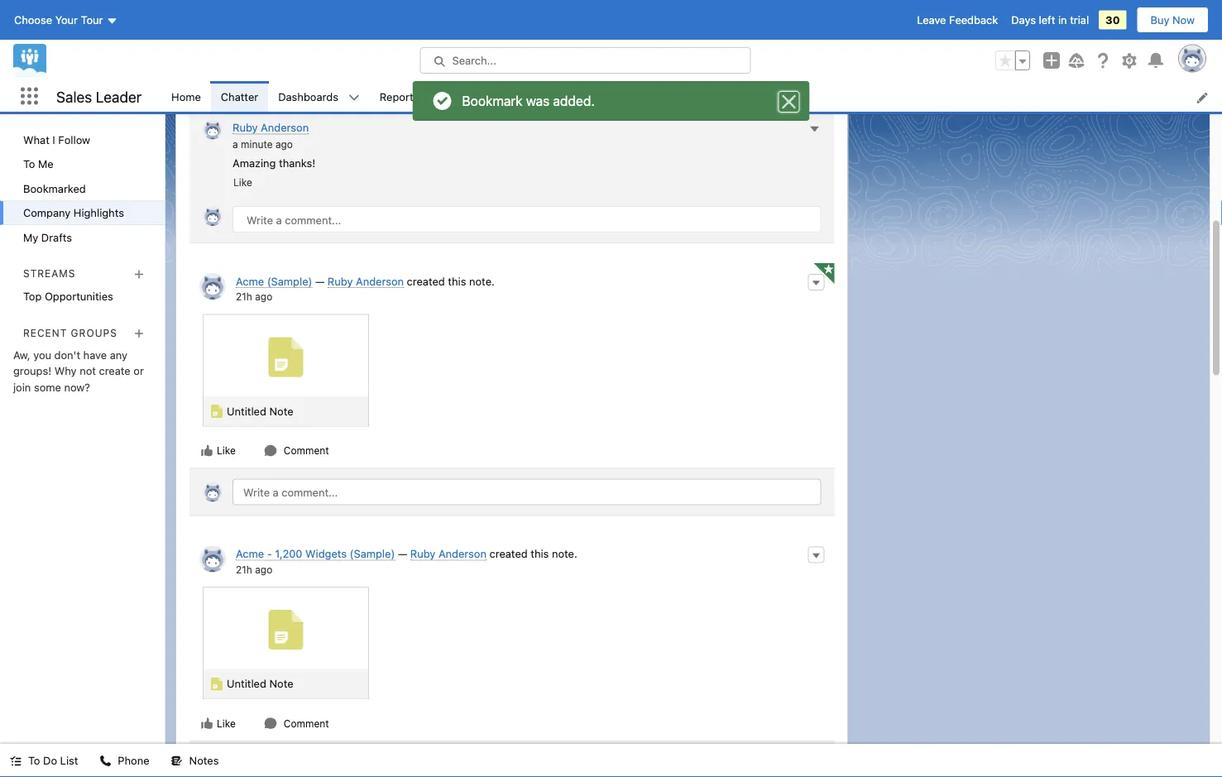 Task type: vqa. For each thing, say whether or not it's contained in the screenshot.
the topmost this
yes



Task type: locate. For each thing, give the bounding box(es) containing it.
chatter
[[221, 90, 258, 102]]

21h
[[236, 291, 252, 303], [236, 564, 252, 575]]

group
[[996, 50, 1031, 70]]

text default image inside the notes button
[[171, 755, 183, 767]]

— inside acme - 1,200 widgets (sample) — ruby anderson created this note. 21h ago
[[398, 548, 407, 560]]

1 21h ago link from the top
[[236, 291, 273, 303]]

2 horizontal spatial ruby anderson link
[[410, 548, 487, 561]]

0 vertical spatial opportunities
[[617, 90, 686, 102]]

comment
[[284, 445, 329, 457], [284, 718, 329, 729]]

0 vertical spatial like
[[233, 176, 252, 188]]

bookmarked link
[[0, 176, 165, 201]]

acme inside acme - 1,200 widgets (sample) — ruby anderson created this note. 21h ago
[[236, 548, 264, 560]]

1 horizontal spatial this
[[531, 548, 549, 560]]

untitled note
[[227, 405, 294, 417], [227, 678, 294, 690]]

—
[[315, 275, 325, 287], [398, 548, 407, 560]]

trial
[[1070, 14, 1089, 26]]

0 horizontal spatial this
[[448, 275, 466, 287]]

choose your tour
[[14, 14, 103, 26]]

2 21h from the top
[[236, 564, 252, 575]]

1 vertical spatial like button
[[199, 443, 237, 458]]

1 vertical spatial this
[[531, 548, 549, 560]]

0 horizontal spatial note.
[[469, 275, 495, 287]]

i
[[52, 133, 55, 146]]

to for to do list
[[28, 754, 40, 767]]

any
[[110, 349, 128, 361]]

comment button for like button to the middle
[[263, 443, 330, 458]]

drafts
[[41, 231, 72, 243]]

minute
[[241, 138, 273, 150]]

why not create or join some now?
[[13, 365, 144, 393]]

now?
[[64, 381, 90, 393]]

comment for like button to the middle comment button
[[284, 445, 329, 457]]

opportunities
[[617, 90, 686, 102], [45, 290, 113, 303]]

1 ruby anderson, 21h ago element from the top
[[190, 263, 835, 468]]

1 vertical spatial to
[[28, 754, 40, 767]]

top
[[23, 290, 42, 303]]

1 horizontal spatial note.
[[552, 548, 578, 560]]

note. down write a comment... text field
[[469, 275, 495, 287]]

to me
[[23, 158, 54, 170]]

follow
[[58, 133, 90, 146]]

products list item
[[718, 81, 804, 112]]

1 vertical spatial ruby anderson link
[[328, 275, 404, 288]]

1 vertical spatial ruby anderson image
[[203, 482, 223, 502]]

0 horizontal spatial text default image
[[100, 755, 111, 767]]

widgets
[[305, 548, 347, 560]]

leave feedback
[[917, 14, 998, 26]]

or
[[134, 365, 144, 377]]

home link
[[161, 81, 211, 112]]

0 vertical spatial ruby anderson image
[[203, 120, 223, 139]]

ruby anderson, 21h ago element containing acme (sample)
[[190, 263, 835, 468]]

top opportunities
[[23, 290, 113, 303]]

text default image
[[264, 444, 277, 457], [100, 755, 111, 767], [171, 755, 183, 767]]

ruby anderson link for acme (sample)
[[328, 275, 404, 288]]

this
[[448, 275, 466, 287], [531, 548, 549, 560]]

ago up thanks!
[[276, 138, 293, 150]]

1 horizontal spatial —
[[398, 548, 407, 560]]

0 vertical spatial ruby anderson, 21h ago element
[[190, 263, 835, 468]]

note. down write a comment... text box
[[552, 548, 578, 560]]

0 vertical spatial acme
[[236, 275, 264, 287]]

0 vertical spatial ruby
[[233, 121, 258, 134]]

0 vertical spatial note
[[269, 405, 294, 417]]

have
[[83, 349, 107, 361]]

2 horizontal spatial text default image
[[264, 444, 277, 457]]

to inside button
[[28, 754, 40, 767]]

1 vertical spatial acme
[[236, 548, 264, 560]]

1 horizontal spatial created
[[490, 548, 528, 560]]

ago down -
[[255, 564, 273, 575]]

— right the widgets
[[398, 548, 407, 560]]

2 horizontal spatial anderson
[[439, 548, 487, 560]]

opportunities inside list item
[[617, 90, 686, 102]]

to left me
[[23, 158, 35, 170]]

like button
[[233, 176, 253, 188], [199, 443, 237, 458], [199, 716, 237, 731]]

0 vertical spatial this
[[448, 275, 466, 287]]

1 horizontal spatial (sample)
[[350, 548, 395, 560]]

2 vertical spatial like button
[[199, 716, 237, 731]]

2 vertical spatial ruby
[[410, 548, 436, 560]]

1 horizontal spatial ruby anderson link
[[328, 275, 404, 288]]

this inside acme - 1,200 widgets (sample) — ruby anderson created this note. 21h ago
[[531, 548, 549, 560]]

groups
[[71, 327, 117, 339]]

anderson
[[261, 121, 309, 134], [356, 275, 404, 287], [439, 548, 487, 560]]

1 vertical spatial untitled
[[227, 678, 266, 690]]

2 acme from the top
[[236, 548, 264, 560]]

2 horizontal spatial ruby
[[410, 548, 436, 560]]

21h down the acme - 1,200 widgets (sample) link
[[236, 564, 252, 575]]

1 ruby anderson image from the top
[[203, 120, 223, 139]]

reports link
[[370, 81, 429, 112]]

ruby anderson image
[[203, 206, 223, 226], [199, 273, 226, 300], [199, 546, 226, 572]]

buy now button
[[1137, 7, 1209, 33]]

0 horizontal spatial (sample)
[[267, 275, 312, 287]]

what i follow link
[[0, 127, 165, 152]]

my
[[23, 231, 38, 243]]

ruby inside 'ruby anderson a minute ago'
[[233, 121, 258, 134]]

— right acme (sample) link on the left top
[[315, 275, 325, 287]]

ruby
[[233, 121, 258, 134], [328, 275, 353, 287], [410, 548, 436, 560]]

text default image inside phone button
[[100, 755, 111, 767]]

opportunities down search... button
[[617, 90, 686, 102]]

1 vertical spatial —
[[398, 548, 407, 560]]

21h ago link down acme (sample) link on the left top
[[236, 291, 273, 303]]

acme
[[236, 275, 264, 287], [236, 548, 264, 560]]

text default image inside to do list button
[[10, 755, 22, 767]]

1 vertical spatial comment
[[284, 718, 329, 729]]

2 comment button from the top
[[263, 716, 330, 731]]

(sample) inside acme - 1,200 widgets (sample) — ruby anderson created this note. 21h ago
[[350, 548, 395, 560]]

anderson inside acme - 1,200 widgets (sample) — ruby anderson created this note. 21h ago
[[439, 548, 487, 560]]

text default image for notes
[[171, 755, 183, 767]]

1 vertical spatial ago
[[255, 291, 273, 303]]

2 vertical spatial ruby anderson image
[[199, 546, 226, 572]]

1 vertical spatial comment button
[[263, 716, 330, 731]]

0 horizontal spatial opportunities
[[45, 290, 113, 303]]

0 vertical spatial —
[[315, 275, 325, 287]]

not
[[80, 365, 96, 377]]

comment button
[[263, 443, 330, 458], [263, 716, 330, 731]]

0 horizontal spatial anderson
[[261, 121, 309, 134]]

amazing
[[233, 157, 276, 169]]

1 vertical spatial 21h ago link
[[236, 564, 273, 575]]

1 comment button from the top
[[263, 443, 330, 458]]

1 21h from the top
[[236, 291, 252, 303]]

ruby anderson, 21h ago element
[[190, 263, 835, 468], [190, 536, 835, 741]]

a
[[233, 138, 238, 150]]

1 vertical spatial opportunities
[[45, 290, 113, 303]]

2 vertical spatial like
[[217, 718, 236, 729]]

like
[[233, 176, 252, 188], [217, 445, 236, 457], [217, 718, 236, 729]]

1 vertical spatial ruby anderson, 21h ago element
[[190, 536, 835, 741]]

created inside acme - 1,200 widgets (sample) — ruby anderson created this note. 21h ago
[[490, 548, 528, 560]]

0 vertical spatial ruby anderson link
[[233, 121, 309, 135]]

amazing thanks! like
[[233, 157, 316, 188]]

my drafts link
[[0, 225, 165, 250]]

1 acme from the top
[[236, 275, 264, 287]]

1 vertical spatial anderson
[[356, 275, 404, 287]]

notes
[[189, 754, 219, 767]]

0 horizontal spatial ruby anderson link
[[233, 121, 309, 135]]

0 horizontal spatial created
[[407, 275, 445, 287]]

0 vertical spatial 21h
[[236, 291, 252, 303]]

0 vertical spatial comment button
[[263, 443, 330, 458]]

0 vertical spatial ago
[[276, 138, 293, 150]]

opportunities link
[[608, 81, 696, 112]]

note. inside acme (sample) — ruby anderson created this note. 21h ago
[[469, 275, 495, 287]]

ago
[[276, 138, 293, 150], [255, 291, 273, 303], [255, 564, 273, 575]]

text default image
[[348, 92, 360, 103], [824, 264, 834, 274], [200, 444, 214, 457], [200, 717, 214, 730], [264, 717, 277, 730], [10, 755, 22, 767]]

1 horizontal spatial ruby
[[328, 275, 353, 287]]

21h ago link down -
[[236, 564, 273, 575]]

21h down acme (sample) link on the left top
[[236, 291, 252, 303]]

0 vertical spatial to
[[23, 158, 35, 170]]

0 vertical spatial (sample)
[[267, 275, 312, 287]]

1 horizontal spatial opportunities
[[617, 90, 686, 102]]

1 vertical spatial note.
[[552, 548, 578, 560]]

leave feedback link
[[917, 14, 998, 26]]

choose
[[14, 14, 52, 26]]

0 vertical spatial untitled note
[[227, 405, 294, 417]]

list
[[161, 81, 1223, 112]]

untitled
[[227, 405, 266, 417], [227, 678, 266, 690]]

dashboards link
[[268, 81, 348, 112]]

0 vertical spatial 21h ago link
[[236, 291, 273, 303]]

ruby anderson a minute ago
[[233, 121, 309, 150]]

1 vertical spatial note
[[269, 678, 294, 690]]

21h ago link
[[236, 291, 273, 303], [236, 564, 273, 575]]

2 21h ago link from the top
[[236, 564, 273, 575]]

0 vertical spatial anderson
[[261, 121, 309, 134]]

ruby anderson image
[[203, 120, 223, 139], [203, 482, 223, 502]]

buy now
[[1151, 14, 1195, 26]]

0 vertical spatial untitled
[[227, 405, 266, 417]]

1 note from the top
[[269, 405, 294, 417]]

2 vertical spatial ago
[[255, 564, 273, 575]]

note. inside acme - 1,200 widgets (sample) — ruby anderson created this note. 21h ago
[[552, 548, 578, 560]]

1 vertical spatial (sample)
[[350, 548, 395, 560]]

1 comment from the top
[[284, 445, 329, 457]]

dashboards
[[278, 90, 338, 102]]

0 horizontal spatial ruby
[[233, 121, 258, 134]]

1 vertical spatial ruby
[[328, 275, 353, 287]]

dashboards list item
[[268, 81, 370, 112]]

acme inside acme (sample) — ruby anderson created this note. 21h ago
[[236, 275, 264, 287]]

0 horizontal spatial —
[[315, 275, 325, 287]]

text default image for phone
[[100, 755, 111, 767]]

to for to me
[[23, 158, 35, 170]]

0 vertical spatial note.
[[469, 275, 495, 287]]

1 vertical spatial untitled note
[[227, 678, 294, 690]]

chatter link
[[211, 81, 268, 112]]

1 horizontal spatial anderson
[[356, 275, 404, 287]]

1 vertical spatial 21h
[[236, 564, 252, 575]]

1 horizontal spatial text default image
[[171, 755, 183, 767]]

to
[[23, 158, 35, 170], [28, 754, 40, 767]]

2 ruby anderson, 21h ago element from the top
[[190, 536, 835, 741]]

0 vertical spatial created
[[407, 275, 445, 287]]

tour
[[81, 14, 103, 26]]

recent
[[23, 327, 67, 339]]

0 vertical spatial comment
[[284, 445, 329, 457]]

ago down acme (sample) link on the left top
[[255, 291, 273, 303]]

1 vertical spatial created
[[490, 548, 528, 560]]

2 vertical spatial ruby anderson link
[[410, 548, 487, 561]]

2 comment from the top
[[284, 718, 329, 729]]

1 vertical spatial ruby anderson image
[[199, 273, 226, 300]]

opportunities down the streams link at top left
[[45, 290, 113, 303]]

2 vertical spatial anderson
[[439, 548, 487, 560]]

ago inside 'ruby anderson a minute ago'
[[276, 138, 293, 150]]

search... button
[[420, 47, 751, 74]]

acme - 1,200 widgets (sample) — ruby anderson created this note. 21h ago
[[236, 548, 578, 575]]

to left do
[[28, 754, 40, 767]]

company
[[23, 207, 71, 219]]

sales leader
[[56, 88, 142, 105]]

opportunities list item
[[608, 81, 718, 112]]



Task type: describe. For each thing, give the bounding box(es) containing it.
days
[[1012, 14, 1036, 26]]

bookmarked
[[23, 182, 86, 195]]

acme (sample) — ruby anderson created this note. 21h ago
[[236, 275, 495, 303]]

acme for acme - 1,200 widgets (sample)
[[236, 548, 264, 560]]

recent groups
[[23, 327, 117, 339]]

text default image inside comment button
[[264, 444, 277, 457]]

added.
[[553, 93, 595, 108]]

comment for comment button for bottommost like button
[[284, 718, 329, 729]]

list
[[60, 754, 78, 767]]

highlights
[[74, 207, 124, 219]]

1,200
[[275, 548, 303, 560]]

2 note from the top
[[269, 678, 294, 690]]

ruby anderson image for acme (sample)
[[199, 273, 226, 300]]

streams
[[23, 268, 76, 279]]

to me link
[[0, 152, 165, 176]]

notes button
[[161, 744, 229, 777]]

company highlights
[[23, 207, 124, 219]]

like inside amazing thanks! like
[[233, 176, 252, 188]]

Write a comment... text field
[[233, 206, 821, 233]]

top opportunities link
[[0, 284, 165, 309]]

left
[[1039, 14, 1056, 26]]

bookmark
[[462, 93, 523, 108]]

create
[[99, 365, 131, 377]]

was
[[526, 93, 550, 108]]

ruby inside acme - 1,200 widgets (sample) — ruby anderson created this note. 21h ago
[[410, 548, 436, 560]]

(sample) inside acme (sample) — ruby anderson created this note. 21h ago
[[267, 275, 312, 287]]

what
[[23, 133, 50, 146]]

created inside acme (sample) — ruby anderson created this note. 21h ago
[[407, 275, 445, 287]]

recent groups link
[[23, 327, 117, 339]]

company highlights link
[[0, 201, 165, 225]]

21h inside acme - 1,200 widgets (sample) — ruby anderson created this note. 21h ago
[[236, 564, 252, 575]]

you
[[33, 349, 51, 361]]

days left in trial
[[1012, 14, 1089, 26]]

sales
[[56, 88, 92, 105]]

streams link
[[23, 268, 76, 279]]

aw,
[[13, 349, 30, 361]]

products link
[[718, 81, 783, 112]]

accounts
[[529, 90, 576, 102]]

21h inside acme (sample) — ruby anderson created this note. 21h ago
[[236, 291, 252, 303]]

text default image inside "dashboards" list item
[[348, 92, 360, 103]]

bookmark was added.
[[462, 93, 595, 108]]

comment button for bottommost like button
[[263, 716, 330, 731]]

don't
[[54, 349, 80, 361]]

2 untitled note from the top
[[227, 678, 294, 690]]

some
[[34, 381, 61, 393]]

2 untitled from the top
[[227, 678, 266, 690]]

do
[[43, 754, 57, 767]]

anderson inside 'ruby anderson a minute ago'
[[261, 121, 309, 134]]

your
[[55, 14, 78, 26]]

ruby anderson, 21h ago element containing acme - 1,200 widgets (sample)
[[190, 536, 835, 741]]

search...
[[452, 54, 497, 67]]

accounts list item
[[519, 81, 608, 112]]

groups!
[[13, 365, 51, 377]]

21h ago link for -
[[236, 564, 273, 575]]

list containing home
[[161, 81, 1223, 112]]

home
[[171, 90, 201, 102]]

ruby anderson image for acme - 1,200 widgets (sample)
[[199, 546, 226, 572]]

to do list button
[[0, 744, 88, 777]]

feedback
[[949, 14, 998, 26]]

success alert dialog
[[413, 81, 810, 121]]

30
[[1106, 14, 1120, 26]]

phone button
[[90, 744, 159, 777]]

to do list
[[28, 754, 78, 767]]

21h ago link for (sample)
[[236, 291, 273, 303]]

reports list item
[[370, 81, 450, 112]]

ruby anderson link for acme - 1,200 widgets (sample)
[[410, 548, 487, 561]]

forecasts
[[460, 90, 509, 102]]

what i follow
[[23, 133, 90, 146]]

2 ruby anderson image from the top
[[203, 482, 223, 502]]

my drafts
[[23, 231, 72, 243]]

join
[[13, 381, 31, 393]]

0 vertical spatial ruby anderson image
[[203, 206, 223, 226]]

— inside acme (sample) — ruby anderson created this note. 21h ago
[[315, 275, 325, 287]]

buy
[[1151, 14, 1170, 26]]

anderson inside acme (sample) — ruby anderson created this note. 21h ago
[[356, 275, 404, 287]]

accounts link
[[519, 81, 586, 112]]

ago inside acme - 1,200 widgets (sample) — ruby anderson created this note. 21h ago
[[255, 564, 273, 575]]

ruby inside acme (sample) — ruby anderson created this note. 21h ago
[[328, 275, 353, 287]]

0 vertical spatial like button
[[233, 176, 253, 188]]

why
[[54, 365, 77, 377]]

forecasts link
[[450, 81, 519, 112]]

-
[[267, 548, 272, 560]]

phone
[[118, 754, 150, 767]]

acme - 1,200 widgets (sample) link
[[236, 548, 395, 561]]

acme for acme (sample)
[[236, 275, 264, 287]]

1 vertical spatial like
[[217, 445, 236, 457]]

leader
[[96, 88, 142, 105]]

1 untitled from the top
[[227, 405, 266, 417]]

1 untitled note from the top
[[227, 405, 294, 417]]

products
[[728, 90, 773, 102]]

now
[[1173, 14, 1195, 26]]

choose your tour button
[[13, 7, 119, 33]]

thanks!
[[279, 157, 316, 169]]

this inside acme (sample) — ruby anderson created this note. 21h ago
[[448, 275, 466, 287]]

acme (sample) link
[[236, 275, 312, 288]]

me
[[38, 158, 54, 170]]

in
[[1059, 14, 1067, 26]]

ago inside acme (sample) — ruby anderson created this note. 21h ago
[[255, 291, 273, 303]]

Write a comment... text field
[[233, 479, 821, 505]]

leave
[[917, 14, 947, 26]]

aw, you don't have any groups!
[[13, 349, 128, 377]]

reports
[[380, 90, 419, 102]]



